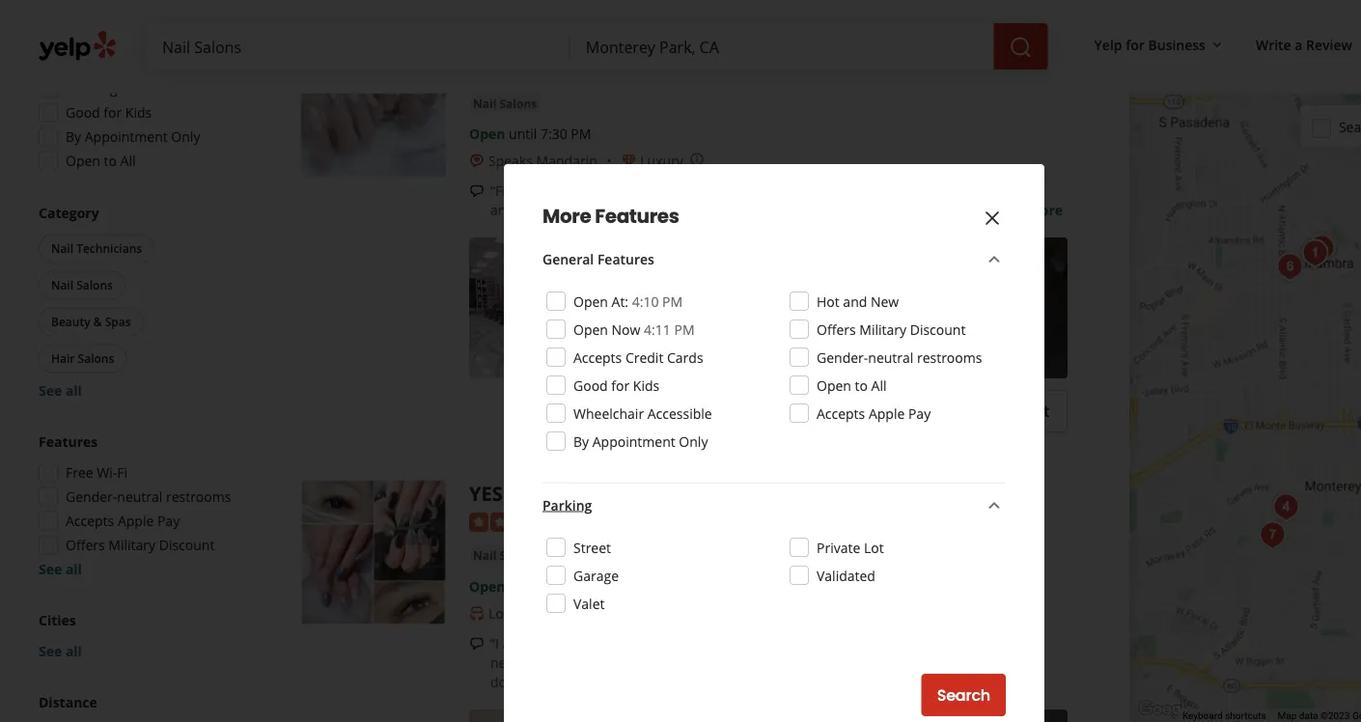 Task type: locate. For each thing, give the bounding box(es) containing it.
0 horizontal spatial by appointment only
[[66, 127, 200, 146]]

by down the wheelchair
[[573, 432, 589, 450]]

24 chevron down v2 image
[[983, 248, 1006, 271], [983, 494, 1006, 517]]

0 vertical spatial good for kids
[[66, 103, 152, 122]]

results.
[[864, 653, 910, 671]]

open down open at: 4:10 pm
[[573, 320, 608, 338]]

salons down 4.4 star rating image
[[499, 95, 537, 111]]

m2 nail lounge image
[[1296, 234, 1334, 273]]

0 vertical spatial have
[[569, 181, 599, 199]]

7:30 up the owned
[[541, 577, 567, 595]]

1 vertical spatial until
[[509, 577, 537, 595]]

0 horizontal spatial appointment
[[85, 127, 168, 146]]

now inside more features "dialog"
[[612, 320, 640, 338]]

good up the wheelchair
[[573, 376, 608, 394]]

1 vertical spatial by appointment only
[[573, 432, 708, 450]]

offers down free
[[66, 536, 105, 554]]

0 horizontal spatial apple
[[118, 512, 154, 530]]

open up 16 locally owned v2 image
[[469, 577, 505, 595]]

0 vertical spatial nail salons
[[473, 95, 537, 111]]

nail salons down 4.4 star rating image
[[473, 95, 537, 111]]

info icon image
[[689, 152, 705, 167], [689, 152, 705, 167]]

0 horizontal spatial discount
[[159, 536, 215, 554]]

their
[[560, 200, 590, 219]]

(317 reviews) link
[[604, 62, 687, 83]]

nail salons button for 2nd nail salons link
[[469, 545, 541, 564]]

1 vertical spatial offers military discount
[[66, 536, 215, 554]]

those…"
[[973, 200, 1024, 219]]

open to all up request
[[817, 376, 887, 394]]

1 horizontal spatial pay
[[908, 404, 931, 422]]

accepts credit cards inside more features "dialog"
[[573, 348, 703, 366]]

a inside group
[[121, 79, 129, 97]]

0 vertical spatial it
[[796, 181, 804, 199]]

gender- down hot
[[817, 348, 868, 366]]

0 vertical spatial see all button
[[39, 381, 82, 400]]

cards inside group
[[159, 55, 196, 73]]

go
[[1352, 710, 1361, 722]]

credit up deal at the left
[[118, 55, 156, 73]]

1 vertical spatial neutral
[[117, 487, 162, 506]]

asked
[[596, 634, 633, 652]]

see all button up 'cities'
[[39, 560, 82, 578]]

apple
[[869, 404, 905, 422], [118, 512, 154, 530]]

16 luxury v2 image
[[621, 153, 636, 168]]

0 vertical spatial by appointment only
[[66, 127, 200, 146]]

1 horizontal spatial all
[[871, 376, 887, 394]]

offers down hot
[[817, 320, 856, 338]]

pm for cards
[[662, 292, 683, 310]]

1 until from the top
[[509, 124, 537, 142]]

1 all from the top
[[66, 381, 82, 400]]

by appointment only inside more features "dialog"
[[573, 432, 708, 450]]

1 nail salons link from the top
[[469, 94, 541, 113]]

restrooms
[[917, 348, 982, 366], [166, 487, 231, 506]]

1 vertical spatial restrooms
[[166, 487, 231, 506]]

1 open until 7:30 pm from the top
[[469, 124, 591, 142]]

1 vertical spatial have
[[1015, 634, 1045, 652]]

2 see all button from the top
[[39, 560, 82, 578]]

open to all inside more features "dialog"
[[817, 376, 887, 394]]

2 vertical spatial &
[[581, 604, 591, 622]]

0 vertical spatial gender-neutral restrooms
[[817, 348, 982, 366]]

more features dialog
[[0, 0, 1361, 722]]

manicure
[[971, 653, 1031, 671]]

done…"
[[490, 672, 538, 691]]

until up 'speaks'
[[509, 124, 537, 142]]

features for general features
[[597, 250, 654, 268]]

0 horizontal spatial open to all
[[66, 152, 136, 170]]

0 horizontal spatial accepts apple pay
[[66, 512, 180, 530]]

accepts credit cards up wheelchair accessible
[[573, 348, 703, 366]]

0 horizontal spatial cards
[[159, 55, 196, 73]]

all inside group
[[120, 152, 136, 170]]

0 vertical spatial appointment
[[85, 127, 168, 146]]

search button
[[922, 674, 1006, 716]]

all
[[66, 381, 82, 400], [66, 560, 82, 578], [66, 642, 82, 660]]

2 7:30 from the top
[[541, 577, 567, 595]]

verified
[[741, 546, 794, 564]]

all down the offering a deal at top
[[120, 152, 136, 170]]

1 horizontal spatial by appointment only
[[573, 432, 708, 450]]

1 horizontal spatial gender-
[[817, 348, 868, 366]]

nail salons link down 4.7 star rating "image"
[[469, 545, 541, 564]]

so inside "first thing i have to say is... wow. if i could give it 6 stars, i would. this place is amazing and so are their chairs. it makes a huge difference going to a
[[518, 200, 533, 219]]

pm
[[166, 31, 187, 49], [571, 124, 591, 142], [662, 292, 683, 310], [674, 320, 695, 338], [571, 577, 591, 595]]

by appointment only down deal at the left
[[66, 127, 200, 146]]

1 horizontal spatial accepts credit cards
[[573, 348, 703, 366]]

nail salons button up beauty & spas
[[39, 271, 125, 300]]

see all down hair
[[39, 381, 82, 400]]

4:11 down 4:10 in the left of the page
[[644, 320, 671, 338]]

2 vertical spatial features
[[39, 432, 98, 451]]

features down the say
[[595, 203, 679, 230]]

nail salons down 4.7 star rating "image"
[[473, 547, 537, 563]]

fingers
[[968, 634, 1011, 652]]

2 all from the top
[[66, 560, 82, 578]]

mpj nail spa image
[[1267, 488, 1306, 527]]

1 vertical spatial &
[[561, 480, 576, 506]]

1 vertical spatial nail salons
[[51, 277, 113, 293]]

accepts apple pay inside more features "dialog"
[[817, 404, 931, 422]]

1 vertical spatial features
[[597, 250, 654, 268]]

cards up deal at the left
[[159, 55, 196, 73]]

1 horizontal spatial now
[[612, 320, 640, 338]]

for down the offering a deal at top
[[104, 103, 122, 122]]

0 horizontal spatial good for kids
[[66, 103, 152, 122]]

good down 'offering'
[[66, 103, 100, 122]]

open up the category at the left top
[[66, 152, 100, 170]]

1 vertical spatial see
[[39, 560, 62, 578]]

3 all from the top
[[66, 642, 82, 660]]

for up the wheelchair
[[611, 376, 630, 394]]

0 vertical spatial apple
[[869, 404, 905, 422]]

apple left an
[[869, 404, 905, 422]]

so down love!!!
[[576, 653, 590, 671]]

1 vertical spatial good for kids
[[573, 376, 660, 394]]

0 vertical spatial only
[[171, 127, 200, 146]]

nail down the category at the left top
[[51, 240, 73, 256]]

1 vertical spatial only
[[679, 432, 708, 450]]

so right just
[[739, 653, 753, 671]]

salons
[[499, 95, 537, 111], [76, 277, 113, 293], [78, 350, 114, 366], [499, 547, 537, 563]]

by appointment only down wheelchair accessible
[[573, 432, 708, 450]]

1 vertical spatial accepts credit cards
[[573, 348, 703, 366]]

open
[[66, 31, 100, 49], [469, 124, 505, 142], [66, 152, 100, 170], [573, 292, 608, 310], [573, 320, 608, 338], [817, 376, 851, 394], [469, 577, 505, 595]]

1 horizontal spatial open now 4:11 pm
[[573, 320, 695, 338]]

1 vertical spatial accepts apple pay
[[66, 512, 180, 530]]

it up the
[[846, 634, 854, 652]]

1 see from the top
[[39, 381, 62, 400]]

neutral up request
[[868, 348, 913, 366]]

wheelchair
[[573, 404, 644, 422]]

private
[[817, 538, 860, 556]]

distance
[[39, 693, 97, 711]]

hair salons button
[[39, 344, 127, 373]]

data
[[1299, 710, 1318, 722]]

1 vertical spatial nail salons link
[[469, 545, 541, 564]]

and right hot
[[843, 292, 867, 310]]

1 vertical spatial 24 chevron down v2 image
[[983, 494, 1006, 517]]

pay inside more features "dialog"
[[908, 404, 931, 422]]

appointment
[[85, 127, 168, 146], [949, 401, 1049, 422], [592, 432, 675, 450]]

2 vertical spatial see all button
[[39, 642, 82, 660]]

nail salons up beauty & spas
[[51, 277, 113, 293]]

1 vertical spatial good
[[573, 376, 608, 394]]

1 vertical spatial all
[[871, 376, 887, 394]]

features up free
[[39, 432, 98, 451]]

love!!!
[[541, 634, 585, 652]]

0 vertical spatial nail salons link
[[469, 94, 541, 113]]

for inside group
[[104, 103, 122, 122]]

None search field
[[147, 23, 1052, 69]]

0 horizontal spatial good
[[66, 103, 100, 122]]

1 vertical spatial am
[[688, 653, 709, 671]]

locally
[[488, 604, 531, 622]]

1 horizontal spatial 4:11
[[644, 320, 671, 338]]

see all button for features
[[39, 560, 82, 578]]

1 24 chevron down v2 image from the top
[[983, 248, 1006, 271]]

general features button
[[542, 248, 1006, 272]]

1 horizontal spatial open to all
[[817, 376, 887, 394]]

2 24 chevron down v2 image from the top
[[983, 494, 1006, 517]]

7:30 for nails
[[541, 577, 567, 595]]

neutral
[[868, 348, 913, 366], [117, 487, 162, 506]]

all up 'cities'
[[66, 560, 82, 578]]

4:11
[[136, 31, 163, 49], [644, 320, 671, 338]]

features inside dropdown button
[[597, 250, 654, 268]]

credit down 4:10 in the left of the page
[[625, 348, 663, 366]]

kids up wheelchair accessible
[[633, 376, 660, 394]]

group containing cities
[[39, 611, 239, 661]]

1 horizontal spatial neutral
[[868, 348, 913, 366]]

0 vertical spatial military
[[859, 320, 906, 338]]

2 open until 7:30 pm from the top
[[469, 577, 591, 595]]

pedi
[[694, 634, 722, 652]]

appointment down wheelchair accessible
[[592, 432, 675, 450]]

salons down nail technicians button
[[76, 277, 113, 293]]

0 vertical spatial restrooms
[[917, 348, 982, 366]]

0 vertical spatial cards
[[159, 55, 196, 73]]

it for spa
[[796, 181, 804, 199]]

it left the "6"
[[796, 181, 804, 199]]

2 horizontal spatial &
[[581, 604, 591, 622]]

1 vertical spatial 4:11
[[644, 320, 671, 338]]

1 horizontal spatial discount
[[910, 320, 966, 338]]

1 see all from the top
[[39, 381, 82, 400]]

nail technicians button
[[39, 234, 155, 263]]

1 vertical spatial pay
[[157, 512, 180, 530]]

free wi-fi
[[66, 463, 127, 482]]

p7
[[469, 32, 492, 59]]

all down hair salons button
[[66, 381, 82, 400]]

i right if on the top of the page
[[722, 181, 726, 199]]

0 vertical spatial 7:30
[[541, 124, 567, 142]]

0 vertical spatial features
[[595, 203, 679, 230]]

review
[[1306, 35, 1352, 54]]

4.7 star rating image
[[469, 512, 573, 532]]

and down the "first
[[490, 200, 514, 219]]

features up open at: 4:10 pm
[[597, 250, 654, 268]]

military down new
[[859, 320, 906, 338]]

1 vertical spatial 7:30
[[541, 577, 567, 595]]

4.4 star rating image
[[469, 65, 573, 84]]

1 vertical spatial gender-neutral restrooms
[[66, 487, 231, 506]]

huge
[[706, 200, 737, 219]]

yelp
[[1094, 35, 1122, 54]]

7:30 for beaute
[[541, 124, 567, 142]]

p7 beaute day spa image
[[301, 32, 446, 177]]

4:11 up deal at the left
[[136, 31, 163, 49]]

& for locally
[[581, 604, 591, 622]]

see for category
[[39, 381, 62, 400]]

1 horizontal spatial good
[[573, 376, 608, 394]]

1 vertical spatial credit
[[625, 348, 663, 366]]

0 vertical spatial gender-
[[817, 348, 868, 366]]

kids inside more features "dialog"
[[633, 376, 660, 394]]

it inside "i am in love!!! i asked for mani-pedi and they delivered it to perfection. my fingers have never looked so beautiful and i am just so happy about the results. i had my manicure done…"
[[846, 634, 854, 652]]

give
[[767, 181, 792, 199]]

0 vertical spatial discount
[[910, 320, 966, 338]]

until up locally
[[509, 577, 537, 595]]

offers military discount down new
[[817, 320, 966, 338]]

1 horizontal spatial good for kids
[[573, 376, 660, 394]]

restrooms inside group
[[166, 487, 231, 506]]

looked
[[530, 653, 572, 671]]

apple down fi
[[118, 512, 154, 530]]

i
[[561, 181, 565, 199], [722, 181, 726, 199], [856, 181, 860, 199], [589, 634, 592, 652], [681, 653, 685, 671], [914, 653, 917, 671]]

1 vertical spatial appointment
[[949, 401, 1049, 422]]

all inside more features "dialog"
[[871, 376, 887, 394]]

see
[[39, 381, 62, 400], [39, 560, 62, 578], [39, 642, 62, 660]]

1 horizontal spatial gender-neutral restrooms
[[817, 348, 982, 366]]

cards inside more features "dialog"
[[667, 348, 703, 366]]

group
[[33, 0, 239, 176], [35, 203, 239, 400], [33, 432, 239, 579], [39, 611, 239, 661]]

features
[[595, 203, 679, 230], [597, 250, 654, 268], [39, 432, 98, 451]]

good for wheelchair
[[573, 376, 608, 394]]

have up the their
[[569, 181, 599, 199]]

nail salons button down 4.4 star rating image
[[469, 94, 541, 113]]

1 7:30 from the top
[[541, 124, 567, 142]]

0 vertical spatial open until 7:30 pm
[[469, 124, 591, 142]]

0 horizontal spatial open now 4:11 pm
[[66, 31, 187, 49]]

1 horizontal spatial appointment
[[592, 432, 675, 450]]

is
[[975, 181, 985, 199]]

restrooms inside more features "dialog"
[[917, 348, 982, 366]]

and inside "first thing i have to say is... wow. if i could give it 6 stars, i would. this place is amazing and so are their chairs. it makes a huge difference going to a
[[490, 200, 514, 219]]

nail salons
[[473, 95, 537, 111], [51, 277, 113, 293], [473, 547, 537, 563]]

1 horizontal spatial accepts apple pay
[[817, 404, 931, 422]]

good for kids for accepts
[[573, 376, 660, 394]]

my
[[948, 653, 968, 671]]

it inside "first thing i have to say is... wow. if i could give it 6 stars, i would. this place is amazing and so are their chairs. it makes a huge difference going to a
[[796, 181, 804, 199]]

gender-neutral restrooms inside more features "dialog"
[[817, 348, 982, 366]]

nail salons link down 4.4 star rating image
[[469, 94, 541, 113]]

see all for features
[[39, 560, 82, 578]]

0 horizontal spatial all
[[120, 152, 136, 170]]

am right ""i"
[[502, 634, 522, 652]]

see down 'cities'
[[39, 642, 62, 660]]

to down stars,
[[846, 200, 859, 219]]

to inside "i am in love!!! i asked for mani-pedi and they delivered it to perfection. my fingers have never looked so beautiful and i am just so happy about the results. i had my manicure done…"
[[858, 634, 870, 652]]

2 until from the top
[[509, 577, 537, 595]]

1 vertical spatial open now 4:11 pm
[[573, 320, 695, 338]]

for inside button
[[1126, 35, 1145, 54]]

1 vertical spatial all
[[66, 560, 82, 578]]

kids inside group
[[125, 103, 152, 122]]

open now 4:11 pm down open at: 4:10 pm
[[573, 320, 695, 338]]

24 chevron down v2 image inside parking dropdown button
[[983, 494, 1006, 517]]

0 vertical spatial credit
[[118, 55, 156, 73]]

good for kids inside more features "dialog"
[[573, 376, 660, 394]]

fi
[[117, 463, 127, 482]]

a right write
[[1295, 35, 1303, 54]]

accepts
[[66, 55, 114, 73], [573, 348, 622, 366], [817, 404, 865, 422], [66, 512, 114, 530]]

gender-
[[817, 348, 868, 366], [66, 487, 117, 506]]

4.7 link
[[581, 510, 600, 531]]

in
[[526, 634, 538, 652]]

request an appointment button
[[841, 390, 1068, 433]]

never
[[490, 653, 526, 671]]

i right stars,
[[856, 181, 860, 199]]

gender-neutral restrooms down fi
[[66, 487, 231, 506]]

pay inside group
[[157, 512, 180, 530]]

cards
[[159, 55, 196, 73], [667, 348, 703, 366]]

0 vertical spatial nail salons button
[[469, 94, 541, 113]]

license
[[798, 546, 848, 564]]

group containing category
[[35, 203, 239, 400]]

julie & kenny nails image
[[1271, 248, 1309, 286]]

salons down 4.7 star rating "image"
[[499, 547, 537, 563]]

eyelash service button
[[549, 545, 644, 564]]

see all button down hair
[[39, 381, 82, 400]]

16 chevron down v2 image
[[1209, 37, 1225, 53]]

had
[[921, 653, 945, 671]]

business
[[1148, 35, 1206, 54]]

open now 4:11 pm up the offering a deal at top
[[66, 31, 187, 49]]

0 horizontal spatial am
[[502, 634, 522, 652]]

2 see all from the top
[[39, 560, 82, 578]]

2 see from the top
[[39, 560, 62, 578]]

offers military discount down fi
[[66, 536, 215, 554]]

cards up accessible
[[667, 348, 703, 366]]

0 vertical spatial &
[[93, 314, 102, 330]]

yelp for business button
[[1086, 27, 1233, 62]]

open until 7:30 pm up locally
[[469, 577, 591, 595]]

"i am in love!!! i asked for mani-pedi and they delivered it to perfection. my fingers have never looked so beautiful and i am just so happy about the results. i had my manicure done…"
[[490, 634, 1045, 691]]

appointment inside more features "dialog"
[[592, 432, 675, 450]]

"first thing i have to say is... wow. if i could give it 6 stars, i would. this place is amazing and so are their chairs. it makes a huge difference going to a
[[490, 181, 1042, 219]]

now down open at: 4:10 pm
[[612, 320, 640, 338]]

0 horizontal spatial pay
[[157, 512, 180, 530]]

have up manicure
[[1015, 634, 1045, 652]]

parking
[[542, 496, 592, 514]]

0 horizontal spatial so
[[518, 200, 533, 219]]

until for nails
[[509, 577, 537, 595]]

a
[[1295, 35, 1303, 54], [121, 79, 129, 97], [695, 200, 702, 219], [863, 200, 870, 219]]

1 horizontal spatial apple
[[869, 404, 905, 422]]

0 vertical spatial good
[[66, 103, 100, 122]]

lashes
[[581, 480, 647, 506]]

see all up 'cities'
[[39, 560, 82, 578]]

to up the
[[858, 634, 870, 652]]

©2023
[[1321, 710, 1350, 722]]

16 speaks mandarin v2 image
[[469, 153, 485, 168]]

until for beaute
[[509, 124, 537, 142]]

nail salons button down 4.7 star rating "image"
[[469, 545, 541, 564]]

to up request
[[855, 376, 868, 394]]

see up 'cities'
[[39, 560, 62, 578]]

1 vertical spatial by
[[573, 432, 589, 450]]

1 horizontal spatial credit
[[625, 348, 663, 366]]

0 vertical spatial accepts credit cards
[[66, 55, 196, 73]]

0 vertical spatial until
[[509, 124, 537, 142]]

am down pedi
[[688, 653, 709, 671]]

google image
[[1134, 697, 1198, 722]]

and down mani-
[[654, 653, 678, 671]]

good for kids down the offering a deal at top
[[66, 103, 152, 122]]

1 horizontal spatial kids
[[633, 376, 660, 394]]

3 see all button from the top
[[39, 642, 82, 660]]

open until 7:30 pm up speaks mandarin
[[469, 124, 591, 142]]

for up beautiful
[[636, 634, 655, 652]]

place
[[938, 181, 972, 199]]

mani-
[[658, 634, 694, 652]]

request
[[859, 401, 921, 422]]

good for kids up the wheelchair
[[573, 376, 660, 394]]

cities
[[39, 611, 76, 629]]

2 vertical spatial see all
[[39, 642, 82, 660]]

1 vertical spatial kids
[[633, 376, 660, 394]]

for right yelp
[[1126, 35, 1145, 54]]

have inside "first thing i have to say is... wow. if i could give it 6 stars, i would. this place is amazing and so are their chairs. it makes a huge difference going to a
[[569, 181, 599, 199]]

military down fi
[[108, 536, 155, 554]]

only
[[171, 127, 200, 146], [679, 432, 708, 450]]

2 vertical spatial nail salons
[[473, 547, 537, 563]]

24 chevron down v2 image inside "general features" dropdown button
[[983, 248, 1006, 271]]

1 see all button from the top
[[39, 381, 82, 400]]

good inside more features "dialog"
[[573, 376, 608, 394]]

accepts credit cards up deal at the left
[[66, 55, 196, 73]]

all for category
[[66, 381, 82, 400]]

3 see from the top
[[39, 642, 62, 660]]

0 horizontal spatial it
[[796, 181, 804, 199]]

trulycure image
[[1303, 229, 1341, 268]]

could
[[729, 181, 764, 199]]

it for lashes
[[846, 634, 854, 652]]

appointment down the offering a deal at top
[[85, 127, 168, 146]]

category
[[39, 204, 99, 222]]

all up request
[[871, 376, 887, 394]]

0 horizontal spatial by
[[66, 127, 81, 146]]

open to all up the category at the left top
[[66, 152, 136, 170]]

gender-neutral restrooms up request
[[817, 348, 982, 366]]

military
[[859, 320, 906, 338], [108, 536, 155, 554]]

pm for deal
[[166, 31, 187, 49]]

kids
[[125, 103, 152, 122], [633, 376, 660, 394]]

i down mani-
[[681, 653, 685, 671]]

beauty & spas
[[51, 314, 131, 330]]

eyelash service link
[[549, 545, 644, 564]]

nail salons for 1st nail salons link from the top of the page
[[473, 95, 537, 111]]



Task type: describe. For each thing, give the bounding box(es) containing it.
search
[[937, 684, 990, 706]]

by inside more features "dialog"
[[573, 432, 589, 450]]

if
[[710, 181, 718, 199]]

group containing open now
[[33, 0, 239, 176]]

yes nails & lashes link
[[469, 480, 647, 506]]

0 horizontal spatial credit
[[118, 55, 156, 73]]

0 vertical spatial by
[[66, 127, 81, 146]]

locally owned & operated
[[488, 604, 652, 622]]

lot
[[864, 538, 884, 556]]

4.4
[[581, 64, 600, 82]]

is...
[[643, 181, 664, 199]]

kids for credit
[[633, 376, 660, 394]]

open up 16 speaks mandarin v2 'icon'
[[469, 124, 505, 142]]

to inside group
[[104, 152, 117, 170]]

service
[[599, 547, 641, 563]]

see for features
[[39, 560, 62, 578]]

"i
[[490, 634, 499, 652]]

16 locally owned v2 image
[[469, 606, 485, 621]]

amazing
[[989, 181, 1042, 199]]

1 vertical spatial discount
[[159, 536, 215, 554]]

hair
[[51, 350, 75, 366]]

general features
[[542, 250, 654, 268]]

(317 reviews)
[[604, 64, 687, 82]]

accepts up 'offering'
[[66, 55, 114, 73]]

map
[[1278, 710, 1297, 722]]

reviews)
[[635, 64, 687, 82]]

4:11 inside group
[[136, 31, 163, 49]]

more
[[542, 203, 591, 230]]

general
[[542, 250, 594, 268]]

chairs.
[[593, 200, 635, 219]]

stars,
[[819, 181, 853, 199]]

would.
[[864, 181, 906, 199]]

16 speech v2 image
[[469, 636, 485, 651]]

6
[[808, 181, 815, 199]]

they
[[753, 634, 780, 652]]

yes nails & lashes image
[[301, 480, 446, 625]]

open to all inside group
[[66, 152, 136, 170]]

16 speech v2 image
[[469, 183, 485, 199]]

new
[[871, 292, 899, 310]]

wow.
[[667, 181, 706, 199]]

and up just
[[725, 634, 749, 652]]

beautiful
[[594, 653, 650, 671]]

0 horizontal spatial now
[[104, 31, 133, 49]]

pm for i
[[571, 124, 591, 142]]

write
[[1256, 35, 1291, 54]]

it
[[638, 200, 647, 219]]

apple inside more features "dialog"
[[869, 404, 905, 422]]

validated
[[817, 566, 875, 584]]

difference
[[741, 200, 805, 219]]

user actions element
[[1079, 27, 1361, 66]]

a down wow.
[[695, 200, 702, 219]]

say
[[619, 181, 640, 199]]

yelp for business
[[1094, 35, 1206, 54]]

operated
[[594, 604, 652, 622]]

more link
[[1027, 200, 1063, 219]]

0 horizontal spatial military
[[108, 536, 155, 554]]

beauty
[[51, 314, 90, 330]]

spas
[[105, 314, 131, 330]]

4.4 link
[[581, 62, 600, 83]]

offers inside more features "dialog"
[[817, 320, 856, 338]]

& inside button
[[93, 314, 102, 330]]

open at: 4:10 pm
[[573, 292, 683, 310]]

0 horizontal spatial offers military discount
[[66, 536, 215, 554]]

about
[[799, 653, 836, 671]]

3 see all from the top
[[39, 642, 82, 660]]

& for yes
[[561, 480, 576, 506]]

sea
[[1339, 118, 1361, 136]]

nail salons button for 1st nail salons link from the top of the page
[[469, 94, 541, 113]]

for inside more features "dialog"
[[611, 376, 630, 394]]

good for by
[[66, 103, 100, 122]]

"first
[[490, 181, 522, 199]]

a down would.
[[863, 200, 870, 219]]

offers military discount inside more features "dialog"
[[817, 320, 966, 338]]

p7 beaute day spa
[[469, 32, 647, 59]]

see all button for category
[[39, 381, 82, 400]]

0 vertical spatial am
[[502, 634, 522, 652]]

for inside "i am in love!!! i asked for mani-pedi and they delivered it to perfection. my fingers have never looked so beautiful and i am just so happy about the results. i had my manicure done…"
[[636, 634, 655, 652]]

i left 'had'
[[914, 653, 917, 671]]

1 vertical spatial apple
[[118, 512, 154, 530]]

more features
[[542, 203, 679, 230]]

see all for category
[[39, 381, 82, 400]]

open down hot
[[817, 376, 851, 394]]

wheelchair accessible
[[573, 404, 712, 422]]

verified license button
[[741, 546, 848, 564]]

4:10
[[632, 292, 659, 310]]

open left at:
[[573, 292, 608, 310]]

m2 nail lounge image
[[1296, 234, 1334, 273]]

1 vertical spatial nail salons button
[[39, 271, 125, 300]]

street
[[573, 538, 611, 556]]

i left asked
[[589, 634, 592, 652]]

have inside "i am in love!!! i asked for mani-pedi and they delivered it to perfection. my fingers have never looked so beautiful and i am just so happy about the results. i had my manicure done…"
[[1015, 634, 1045, 652]]

open until 7:30 pm for nails
[[469, 577, 591, 595]]

this
[[909, 181, 935, 199]]

garage
[[573, 566, 619, 584]]

credit inside more features "dialog"
[[625, 348, 663, 366]]

my
[[946, 634, 965, 652]]

pm for in
[[571, 577, 591, 595]]

open now 4:11 pm inside more features "dialog"
[[573, 320, 695, 338]]

nail down 4.4 star rating image
[[473, 95, 496, 111]]

to up chairs.
[[602, 181, 615, 199]]

makes
[[650, 200, 691, 219]]

eyelash service
[[552, 547, 641, 563]]

happy
[[757, 653, 796, 671]]

spa
[[613, 32, 647, 59]]

yes nails & lashes
[[469, 480, 647, 506]]

search image
[[1009, 36, 1032, 59]]

2 nail salons link from the top
[[469, 545, 541, 564]]

good for kids for offering
[[66, 103, 152, 122]]

delivered
[[784, 634, 842, 652]]

accepts down the free wi-fi
[[66, 512, 114, 530]]

4:11 inside more features "dialog"
[[644, 320, 671, 338]]

offering
[[66, 79, 118, 97]]

nail down 4.7 star rating "image"
[[473, 547, 496, 563]]

deal
[[132, 79, 160, 97]]

all for features
[[66, 560, 82, 578]]

group containing features
[[33, 432, 239, 579]]

free
[[66, 463, 93, 482]]

kids for a
[[125, 103, 152, 122]]

beaute
[[497, 32, 566, 59]]

eyelash
[[552, 547, 596, 563]]

appointment inside group
[[85, 127, 168, 146]]

24 chevron down v2 image for validated
[[983, 494, 1006, 517]]

to inside more features "dialog"
[[855, 376, 868, 394]]

map region
[[1089, 58, 1361, 722]]

i right thing
[[561, 181, 565, 199]]

nail technicians
[[51, 240, 142, 256]]

only inside more features "dialog"
[[679, 432, 708, 450]]

0 horizontal spatial accepts credit cards
[[66, 55, 196, 73]]

close image
[[981, 207, 1004, 230]]

tick-tick time nails & spa image
[[1253, 516, 1292, 555]]

accepts left an
[[817, 404, 865, 422]]

write a review link
[[1248, 27, 1360, 62]]

(317
[[604, 64, 631, 82]]

owned
[[535, 604, 578, 622]]

open up 'offering'
[[66, 31, 100, 49]]

1 horizontal spatial so
[[576, 653, 590, 671]]

accepts up the wheelchair
[[573, 348, 622, 366]]

0 horizontal spatial gender-neutral restrooms
[[66, 487, 231, 506]]

24 chevron down v2 image for offers military discount
[[983, 248, 1006, 271]]

neutral inside more features "dialog"
[[868, 348, 913, 366]]

0 vertical spatial open now 4:11 pm
[[66, 31, 187, 49]]

and inside more features "dialog"
[[843, 292, 867, 310]]

0 horizontal spatial offers
[[66, 536, 105, 554]]

an
[[925, 401, 945, 422]]

a inside 'link'
[[1295, 35, 1303, 54]]

appointment inside request an appointment "button"
[[949, 401, 1049, 422]]

0 horizontal spatial neutral
[[117, 487, 162, 506]]

open until 7:30 pm for beaute
[[469, 124, 591, 142]]

gender- inside more features "dialog"
[[817, 348, 868, 366]]

military inside more features "dialog"
[[859, 320, 906, 338]]

beauty & spas button
[[39, 307, 143, 336]]

hot
[[817, 292, 840, 310]]

speaks mandarin
[[488, 151, 597, 169]]

nail inside button
[[51, 240, 73, 256]]

with those…" more
[[939, 200, 1063, 219]]

friendly nails image
[[1304, 227, 1342, 266]]

salons inside button
[[78, 350, 114, 366]]

perfection.
[[874, 634, 942, 652]]

nail salons for 2nd nail salons link
[[473, 547, 537, 563]]

1 vertical spatial gender-
[[66, 487, 117, 506]]

mandarin
[[536, 151, 597, 169]]

nail up beauty
[[51, 277, 73, 293]]

going
[[808, 200, 843, 219]]

discount inside more features "dialog"
[[910, 320, 966, 338]]

parking button
[[542, 494, 1006, 518]]

p7 beaute day spa link
[[469, 32, 647, 59]]

features for more features
[[595, 203, 679, 230]]

2 horizontal spatial so
[[739, 653, 753, 671]]



Task type: vqa. For each thing, say whether or not it's contained in the screenshot.
the it in The "I Am In Love!!! I Asked For Mani-Pedi And They Delivered It To Perfection. My Fingers Have Never Looked So Beautiful And I Am Just So Happy About The Results. I Had My Manicure Done…"
yes



